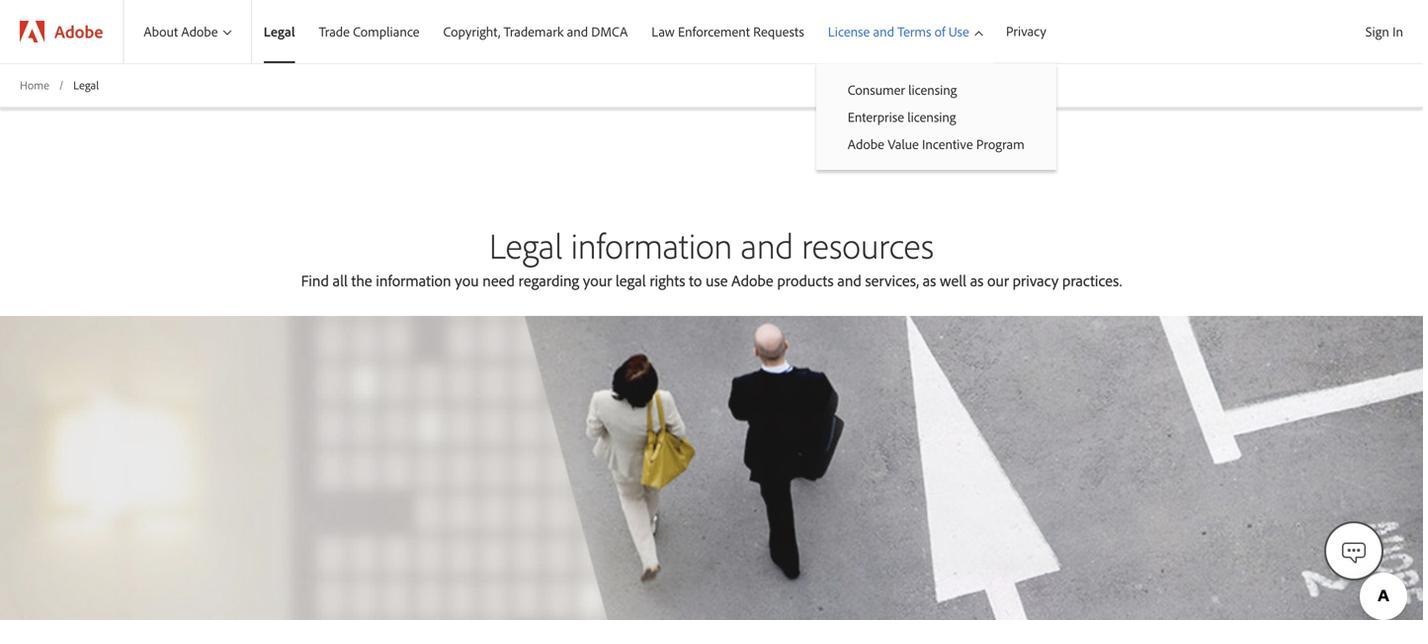 Task type: vqa. For each thing, say whether or not it's contained in the screenshot.
Law
yes



Task type: locate. For each thing, give the bounding box(es) containing it.
home link
[[20, 77, 49, 94]]

and left dmca on the left top of the page
[[567, 23, 588, 40]]

trade
[[319, 23, 350, 40]]

your
[[583, 271, 612, 291]]

2 horizontal spatial legal
[[489, 223, 562, 268]]

0 vertical spatial legal
[[264, 23, 295, 40]]

1 horizontal spatial information
[[571, 223, 733, 268]]

legal right the home on the left top
[[73, 78, 99, 92]]

licensing down consumer licensing link
[[907, 108, 956, 126]]

1 horizontal spatial as
[[970, 271, 984, 291]]

and
[[567, 23, 588, 40], [873, 23, 894, 40], [741, 223, 793, 268], [837, 271, 862, 291]]

adobe inside popup button
[[181, 23, 218, 40]]

1 vertical spatial licensing
[[907, 108, 956, 126]]

information
[[571, 223, 733, 268], [376, 271, 451, 291]]

adobe
[[54, 20, 103, 42], [181, 23, 218, 40], [848, 136, 884, 153], [731, 271, 773, 291]]

products
[[777, 271, 834, 291]]

consumer licensing link
[[816, 76, 1056, 103]]

1 vertical spatial information
[[376, 271, 451, 291]]

law enforcement requests
[[652, 23, 804, 40]]

about adobe button
[[124, 0, 251, 63]]

1 horizontal spatial legal
[[264, 23, 295, 40]]

0 vertical spatial licensing
[[908, 81, 957, 98]]

and down resources
[[837, 271, 862, 291]]

as left our
[[970, 271, 984, 291]]

adobe right 'use'
[[731, 271, 773, 291]]

0 horizontal spatial as
[[923, 271, 936, 291]]

requests
[[753, 23, 804, 40]]

as
[[923, 271, 936, 291], [970, 271, 984, 291]]

copyright,
[[443, 23, 500, 40]]

and up products
[[741, 223, 793, 268]]

legal inside legal information and resources find all the information you need regarding your legal rights to use adobe products and services, as well as our privacy practices.
[[489, 223, 562, 268]]

information up rights
[[571, 223, 733, 268]]

2 as from the left
[[970, 271, 984, 291]]

copyright, trademark and dmca link
[[431, 0, 640, 63]]

enforcement
[[678, 23, 750, 40]]

our
[[987, 271, 1009, 291]]

enterprise
[[848, 108, 904, 126]]

legal link
[[252, 0, 307, 63]]

adobe value incentive program link
[[816, 131, 1056, 158]]

legal left 'trade'
[[264, 23, 295, 40]]

home
[[20, 78, 49, 92]]

2 vertical spatial legal
[[489, 223, 562, 268]]

and left the terms
[[873, 23, 894, 40]]

1 vertical spatial legal
[[73, 78, 99, 92]]

legal
[[264, 23, 295, 40], [73, 78, 99, 92], [489, 223, 562, 268]]

copyright, trademark and dmca
[[443, 23, 628, 40]]

rights
[[650, 271, 685, 291]]

licensing up enterprise licensing 'link'
[[908, 81, 957, 98]]

group
[[816, 63, 1056, 170]]

enterprise licensing link
[[816, 103, 1056, 131]]

privacy link
[[994, 0, 1058, 63]]

about
[[144, 23, 178, 40]]

well
[[940, 271, 966, 291]]

group containing consumer licensing
[[816, 63, 1056, 170]]

licensing
[[908, 81, 957, 98], [907, 108, 956, 126]]

privacy
[[1006, 22, 1046, 40]]

adobe right 'about'
[[181, 23, 218, 40]]

licensing inside 'link'
[[907, 108, 956, 126]]

legal
[[616, 271, 646, 291]]

information right the the
[[376, 271, 451, 291]]

law
[[652, 23, 675, 40]]

program
[[976, 136, 1025, 153]]

legal information and resources find all the information you need regarding your legal rights to use adobe products and services, as well as our privacy practices.
[[301, 223, 1122, 291]]

legal up regarding
[[489, 223, 562, 268]]

you
[[455, 271, 479, 291]]

as left well
[[923, 271, 936, 291]]

compliance
[[353, 23, 419, 40]]



Task type: describe. For each thing, give the bounding box(es) containing it.
regarding
[[518, 271, 579, 291]]

value
[[888, 136, 919, 153]]

licensing for consumer licensing
[[908, 81, 957, 98]]

incentive
[[922, 136, 973, 153]]

sign
[[1365, 23, 1389, 40]]

use
[[706, 271, 728, 291]]

need
[[483, 271, 515, 291]]

trademark
[[504, 23, 564, 40]]

dmca
[[591, 23, 628, 40]]

legal inside legal link
[[264, 23, 295, 40]]

licensing for enterprise licensing
[[907, 108, 956, 126]]

consumer
[[848, 81, 905, 98]]

sign in button
[[1362, 15, 1407, 48]]

trade compliance link
[[307, 0, 431, 63]]

1 as from the left
[[923, 271, 936, 291]]

sign in
[[1365, 23, 1403, 40]]

the
[[351, 271, 372, 291]]

trade compliance
[[319, 23, 419, 40]]

practices.
[[1062, 271, 1122, 291]]

enterprise licensing
[[848, 108, 956, 126]]

adobe value incentive program
[[848, 136, 1025, 153]]

0 vertical spatial information
[[571, 223, 733, 268]]

about adobe
[[144, 23, 218, 40]]

adobe left 'about'
[[54, 20, 103, 42]]

use
[[948, 23, 969, 40]]

license
[[828, 23, 870, 40]]

and inside dropdown button
[[873, 23, 894, 40]]

adobe down enterprise
[[848, 136, 884, 153]]

privacy
[[1013, 271, 1059, 291]]

all
[[333, 271, 348, 291]]

of
[[934, 23, 945, 40]]

to
[[689, 271, 702, 291]]

law enforcement requests link
[[640, 0, 816, 63]]

0 horizontal spatial information
[[376, 271, 451, 291]]

adobe inside legal information and resources find all the information you need regarding your legal rights to use adobe products and services, as well as our privacy practices.
[[731, 271, 773, 291]]

consumer licensing
[[848, 81, 957, 98]]

resources
[[802, 223, 934, 268]]

license and terms of use
[[828, 23, 969, 40]]

license and terms of use button
[[816, 0, 994, 63]]

adobe link
[[0, 0, 123, 63]]

in
[[1393, 23, 1403, 40]]

find
[[301, 271, 329, 291]]

terms
[[897, 23, 931, 40]]

services,
[[865, 271, 919, 291]]

0 horizontal spatial legal
[[73, 78, 99, 92]]



